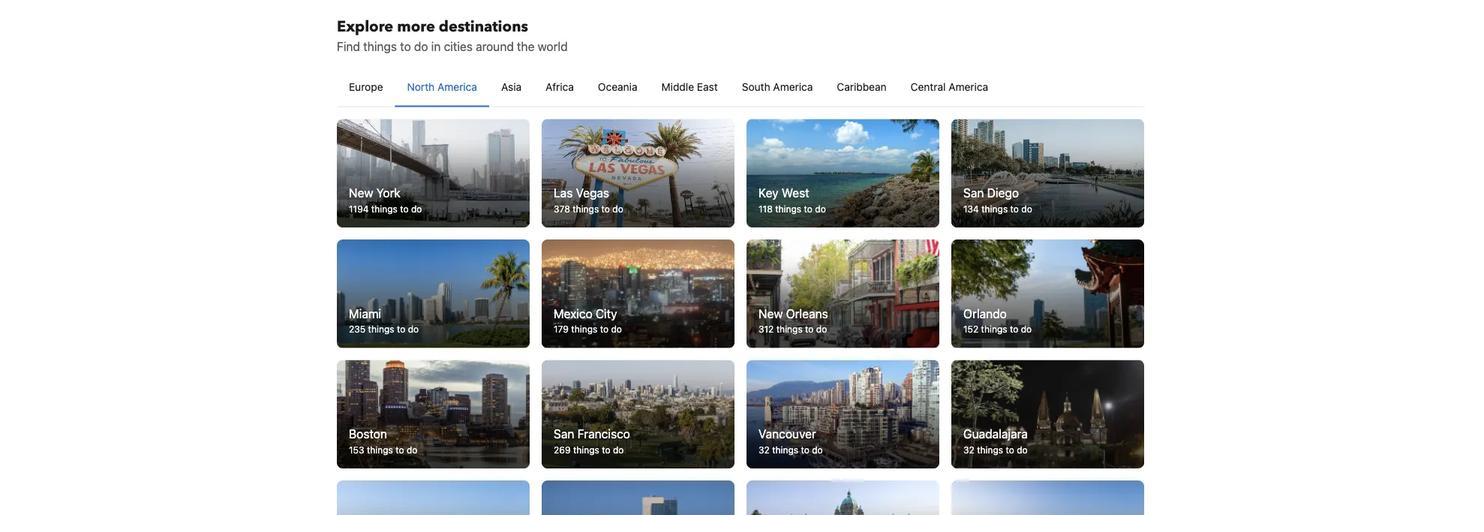 Task type: locate. For each thing, give the bounding box(es) containing it.
do inside explore more destinations find things to do in cities around the world
[[414, 39, 428, 53]]

things inside "key west 118 things to do"
[[776, 203, 802, 214]]

middle east
[[662, 80, 718, 93]]

do right 378
[[613, 203, 624, 214]]

new for new orleans
[[759, 306, 783, 321]]

san for san diego
[[964, 186, 985, 200]]

do inside las vegas 378 things to do
[[613, 203, 624, 214]]

do inside san francisco 269 things to do
[[613, 445, 624, 455]]

phoenix image
[[542, 481, 735, 515]]

do down guadalajara
[[1017, 445, 1028, 455]]

vancouver
[[759, 427, 817, 441]]

the
[[517, 39, 535, 53]]

middle
[[662, 80, 695, 93]]

san francisco 269 things to do
[[554, 427, 631, 455]]

francisco
[[578, 427, 631, 441]]

32 down vancouver
[[759, 445, 770, 455]]

new inside new york 1194 things to do
[[349, 186, 373, 200]]

america right the "south"
[[774, 80, 813, 93]]

america for central america
[[949, 80, 989, 93]]

0 vertical spatial san
[[964, 186, 985, 200]]

to right 152
[[1010, 324, 1019, 334]]

32 inside guadalajara 32 things to do
[[964, 445, 975, 455]]

1 horizontal spatial san
[[964, 186, 985, 200]]

more
[[397, 16, 435, 37]]

tab list containing europe
[[337, 67, 1145, 108]]

do down city
[[611, 324, 622, 334]]

do down the orleans
[[817, 324, 828, 334]]

312
[[759, 324, 774, 334]]

new up 1194
[[349, 186, 373, 200]]

new up 312
[[759, 306, 783, 321]]

things down diego
[[982, 203, 1008, 214]]

america right north
[[438, 80, 477, 93]]

new york 1194 things to do
[[349, 186, 422, 214]]

to down guadalajara
[[1006, 445, 1015, 455]]

to down more
[[400, 39, 411, 53]]

to down diego
[[1011, 203, 1019, 214]]

152
[[964, 324, 979, 334]]

2 32 from the left
[[964, 445, 975, 455]]

to inside the san diego 134 things to do
[[1011, 203, 1019, 214]]

do right 118
[[815, 203, 826, 214]]

san inside the san diego 134 things to do
[[964, 186, 985, 200]]

to inside las vegas 378 things to do
[[602, 203, 610, 214]]

to inside explore more destinations find things to do in cities around the world
[[400, 39, 411, 53]]

2 america from the left
[[774, 80, 813, 93]]

new york image
[[337, 119, 530, 227]]

do down francisco
[[613, 445, 624, 455]]

things down orlando
[[982, 324, 1008, 334]]

to down francisco
[[602, 445, 611, 455]]

miami
[[349, 306, 381, 321]]

0 horizontal spatial america
[[438, 80, 477, 93]]

to inside guadalajara 32 things to do
[[1006, 445, 1015, 455]]

32 down guadalajara
[[964, 445, 975, 455]]

san up 134
[[964, 186, 985, 200]]

asia
[[501, 80, 522, 93]]

things down the boston
[[367, 445, 393, 455]]

fort lauderdale image
[[952, 481, 1145, 515]]

san inside san francisco 269 things to do
[[554, 427, 575, 441]]

do right 1194
[[411, 203, 422, 214]]

things down mexico at the bottom of page
[[572, 324, 598, 334]]

key west 118 things to do
[[759, 186, 826, 214]]

do right 152
[[1022, 324, 1032, 334]]

things down york
[[372, 203, 398, 214]]

things inside explore more destinations find things to do in cities around the world
[[364, 39, 397, 53]]

2 horizontal spatial america
[[949, 80, 989, 93]]

new orleans image
[[747, 239, 940, 348]]

to
[[400, 39, 411, 53], [400, 203, 409, 214], [602, 203, 610, 214], [804, 203, 813, 214], [1011, 203, 1019, 214], [397, 324, 406, 334], [600, 324, 609, 334], [806, 324, 814, 334], [1010, 324, 1019, 334], [396, 445, 404, 455], [602, 445, 611, 455], [801, 445, 810, 455], [1006, 445, 1015, 455]]

in
[[431, 39, 441, 53]]

america
[[438, 80, 477, 93], [774, 80, 813, 93], [949, 80, 989, 93]]

world
[[538, 39, 568, 53]]

do right 235
[[408, 324, 419, 334]]

tab list
[[337, 67, 1145, 108]]

do left in
[[414, 39, 428, 53]]

america right central
[[949, 80, 989, 93]]

1 horizontal spatial new
[[759, 306, 783, 321]]

to inside san francisco 269 things to do
[[602, 445, 611, 455]]

boston
[[349, 427, 387, 441]]

to down the orleans
[[806, 324, 814, 334]]

miami image
[[337, 239, 530, 348]]

to right 235
[[397, 324, 406, 334]]

do inside guadalajara 32 things to do
[[1017, 445, 1028, 455]]

cities
[[444, 39, 473, 53]]

do inside mexico city 179 things to do
[[611, 324, 622, 334]]

things inside new york 1194 things to do
[[372, 203, 398, 214]]

things down "vegas" at the left top of page
[[573, 203, 599, 214]]

things down miami
[[368, 324, 395, 334]]

things inside miami 235 things to do
[[368, 324, 395, 334]]

vegas
[[576, 186, 610, 200]]

new inside new orleans 312 things to do
[[759, 306, 783, 321]]

do down vancouver
[[812, 445, 823, 455]]

to inside mexico city 179 things to do
[[600, 324, 609, 334]]

caribbean
[[837, 80, 887, 93]]

around
[[476, 39, 514, 53]]

south america button
[[730, 67, 825, 106]]

san diego image
[[952, 119, 1145, 227]]

san francisco image
[[542, 360, 735, 469]]

south
[[742, 80, 771, 93]]

las
[[554, 186, 573, 200]]

1 vertical spatial san
[[554, 427, 575, 441]]

32 for vancouver
[[759, 445, 770, 455]]

to down west
[[804, 203, 813, 214]]

things inside boston 153 things to do
[[367, 445, 393, 455]]

do
[[414, 39, 428, 53], [411, 203, 422, 214], [613, 203, 624, 214], [815, 203, 826, 214], [1022, 203, 1033, 214], [408, 324, 419, 334], [611, 324, 622, 334], [817, 324, 828, 334], [1022, 324, 1032, 334], [407, 445, 418, 455], [613, 445, 624, 455], [812, 445, 823, 455], [1017, 445, 1028, 455]]

1 horizontal spatial america
[[774, 80, 813, 93]]

central america button
[[899, 67, 1001, 106]]

things inside las vegas 378 things to do
[[573, 203, 599, 214]]

0 horizontal spatial new
[[349, 186, 373, 200]]

things right 312
[[777, 324, 803, 334]]

0 horizontal spatial 32
[[759, 445, 770, 455]]

mexico city image
[[542, 239, 735, 348]]

north america button
[[395, 67, 489, 106]]

oceania
[[598, 80, 638, 93]]

south america
[[742, 80, 813, 93]]

do inside boston 153 things to do
[[407, 445, 418, 455]]

to down "vegas" at the left top of page
[[602, 203, 610, 214]]

orleans
[[787, 306, 829, 321]]

0 horizontal spatial san
[[554, 427, 575, 441]]

things down vancouver
[[773, 445, 799, 455]]

things down west
[[776, 203, 802, 214]]

guadalajara
[[964, 427, 1028, 441]]

find
[[337, 39, 360, 53]]

1 america from the left
[[438, 80, 477, 93]]

new
[[349, 186, 373, 200], [759, 306, 783, 321]]

269
[[554, 445, 571, 455]]

32
[[759, 445, 770, 455], [964, 445, 975, 455]]

things down francisco
[[573, 445, 600, 455]]

north america
[[407, 80, 477, 93]]

do right 134
[[1022, 203, 1033, 214]]

0 vertical spatial new
[[349, 186, 373, 200]]

things down the explore
[[364, 39, 397, 53]]

boston 153 things to do
[[349, 427, 418, 455]]

to down york
[[400, 203, 409, 214]]

1 vertical spatial new
[[759, 306, 783, 321]]

vancouver 32 things to do
[[759, 427, 823, 455]]

san
[[964, 186, 985, 200], [554, 427, 575, 441]]

to down city
[[600, 324, 609, 334]]

central
[[911, 80, 946, 93]]

3 america from the left
[[949, 80, 989, 93]]

378
[[554, 203, 570, 214]]

mexico city 179 things to do
[[554, 306, 622, 334]]

do up niagara falls image
[[407, 445, 418, 455]]

west
[[782, 186, 810, 200]]

victoria image
[[747, 481, 940, 515]]

things
[[364, 39, 397, 53], [372, 203, 398, 214], [573, 203, 599, 214], [776, 203, 802, 214], [982, 203, 1008, 214], [368, 324, 395, 334], [572, 324, 598, 334], [777, 324, 803, 334], [982, 324, 1008, 334], [367, 445, 393, 455], [573, 445, 600, 455], [773, 445, 799, 455], [978, 445, 1004, 455]]

1 horizontal spatial 32
[[964, 445, 975, 455]]

32 inside vancouver 32 things to do
[[759, 445, 770, 455]]

to right 153 in the left bottom of the page
[[396, 445, 404, 455]]

san up 269
[[554, 427, 575, 441]]

things down guadalajara
[[978, 445, 1004, 455]]

to down vancouver
[[801, 445, 810, 455]]

1 32 from the left
[[759, 445, 770, 455]]



Task type: vqa. For each thing, say whether or not it's contained in the screenshot.


Task type: describe. For each thing, give the bounding box(es) containing it.
orlando 152 things to do
[[964, 306, 1032, 334]]

san for san francisco
[[554, 427, 575, 441]]

things inside guadalajara 32 things to do
[[978, 445, 1004, 455]]

to inside miami 235 things to do
[[397, 324, 406, 334]]

to inside orlando 152 things to do
[[1010, 324, 1019, 334]]

things inside new orleans 312 things to do
[[777, 324, 803, 334]]

guadalajara image
[[952, 360, 1145, 469]]

do inside new york 1194 things to do
[[411, 203, 422, 214]]

america for north america
[[438, 80, 477, 93]]

east
[[697, 80, 718, 93]]

vancouver image
[[747, 360, 940, 469]]

to inside vancouver 32 things to do
[[801, 445, 810, 455]]

153
[[349, 445, 364, 455]]

134
[[964, 203, 980, 214]]

asia button
[[489, 67, 534, 106]]

diego
[[988, 186, 1019, 200]]

africa
[[546, 80, 574, 93]]

orlando image
[[952, 239, 1145, 348]]

do inside miami 235 things to do
[[408, 324, 419, 334]]

118
[[759, 203, 773, 214]]

africa button
[[534, 67, 586, 106]]

things inside orlando 152 things to do
[[982, 324, 1008, 334]]

central america
[[911, 80, 989, 93]]

things inside the san diego 134 things to do
[[982, 203, 1008, 214]]

mexico
[[554, 306, 593, 321]]

europe button
[[337, 67, 395, 106]]

things inside vancouver 32 things to do
[[773, 445, 799, 455]]

caribbean button
[[825, 67, 899, 106]]

destinations
[[439, 16, 528, 37]]

things inside san francisco 269 things to do
[[573, 445, 600, 455]]

key
[[759, 186, 779, 200]]

north
[[407, 80, 435, 93]]

to inside "key west 118 things to do"
[[804, 203, 813, 214]]

america for south america
[[774, 80, 813, 93]]

las vegas image
[[542, 119, 735, 227]]

32 for guadalajara
[[964, 445, 975, 455]]

key west image
[[747, 119, 940, 227]]

new for new york
[[349, 186, 373, 200]]

explore
[[337, 16, 394, 37]]

to inside new york 1194 things to do
[[400, 203, 409, 214]]

boston image
[[337, 360, 530, 469]]

things inside mexico city 179 things to do
[[572, 324, 598, 334]]

las vegas 378 things to do
[[554, 186, 624, 214]]

do inside the san diego 134 things to do
[[1022, 203, 1033, 214]]

oceania button
[[586, 67, 650, 106]]

235
[[349, 324, 366, 334]]

explore more destinations find things to do in cities around the world
[[337, 16, 568, 53]]

san diego 134 things to do
[[964, 186, 1033, 214]]

1194
[[349, 203, 369, 214]]

179
[[554, 324, 569, 334]]

do inside vancouver 32 things to do
[[812, 445, 823, 455]]

do inside "key west 118 things to do"
[[815, 203, 826, 214]]

niagara falls image
[[337, 481, 530, 515]]

do inside new orleans 312 things to do
[[817, 324, 828, 334]]

guadalajara 32 things to do
[[964, 427, 1028, 455]]

miami 235 things to do
[[349, 306, 419, 334]]

middle east button
[[650, 67, 730, 106]]

city
[[596, 306, 618, 321]]

to inside boston 153 things to do
[[396, 445, 404, 455]]

new orleans 312 things to do
[[759, 306, 829, 334]]

europe
[[349, 80, 383, 93]]

to inside new orleans 312 things to do
[[806, 324, 814, 334]]

york
[[377, 186, 401, 200]]

orlando
[[964, 306, 1007, 321]]

do inside orlando 152 things to do
[[1022, 324, 1032, 334]]



